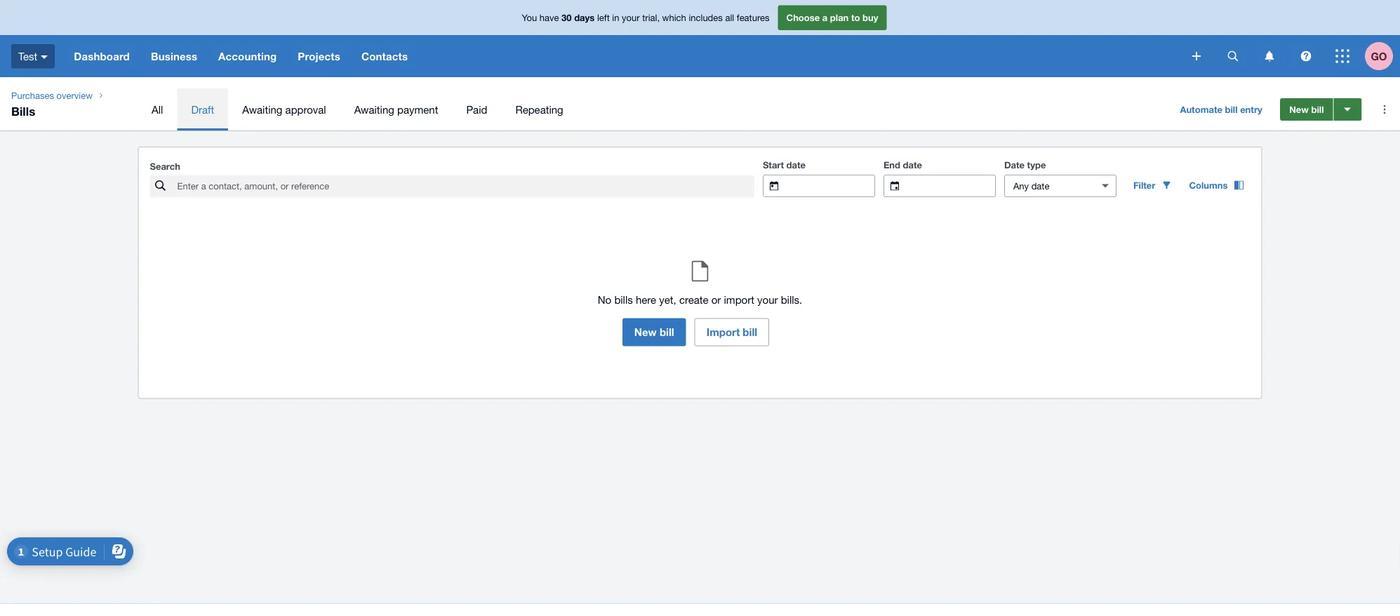 Task type: vqa. For each thing, say whether or not it's contained in the screenshot.
the topmost NEW
yes



Task type: describe. For each thing, give the bounding box(es) containing it.
all link
[[138, 88, 177, 131]]

draft
[[191, 103, 214, 115]]

bill for automate bill entry popup button on the right
[[1225, 104, 1238, 115]]

0 horizontal spatial new bill button
[[623, 318, 686, 346]]

automate
[[1180, 104, 1223, 115]]

date
[[1004, 159, 1025, 170]]

no bills here yet, create or import your bills.
[[598, 294, 802, 306]]

awaiting approval
[[242, 103, 326, 115]]

new bill inside bills navigation
[[1290, 104, 1324, 115]]

bills
[[614, 294, 633, 306]]

end
[[884, 159, 901, 170]]

no
[[598, 294, 612, 306]]

draft link
[[177, 88, 228, 131]]

awaiting approval link
[[228, 88, 340, 131]]

awaiting payment link
[[340, 88, 452, 131]]

overview
[[57, 90, 93, 101]]

Search field
[[176, 176, 754, 197]]

menu inside bills navigation
[[138, 88, 1161, 131]]

type
[[1027, 159, 1046, 170]]

test
[[18, 50, 37, 62]]

svg image left svg icon
[[1228, 51, 1239, 61]]

yet,
[[659, 294, 676, 306]]

in
[[612, 12, 619, 23]]

automate bill entry button
[[1172, 98, 1271, 121]]

dashboard link
[[63, 35, 140, 77]]

all
[[725, 12, 734, 23]]

go
[[1371, 50, 1387, 62]]

buy
[[863, 12, 878, 23]]

bills.
[[781, 294, 802, 306]]

awaiting for awaiting approval
[[242, 103, 282, 115]]

test button
[[0, 35, 63, 77]]

paid link
[[452, 88, 501, 131]]

date for start date
[[787, 159, 806, 170]]

draft menu item
[[177, 88, 228, 131]]

to
[[851, 12, 860, 23]]

0 horizontal spatial new bill
[[634, 326, 674, 339]]

svg image up automate
[[1193, 52, 1201, 60]]

accounting
[[218, 50, 277, 62]]

awaiting for awaiting payment
[[354, 103, 394, 115]]

filter button
[[1125, 174, 1181, 197]]

svg image right svg icon
[[1301, 51, 1312, 61]]

30
[[562, 12, 572, 23]]

business
[[151, 50, 197, 62]]

approval
[[285, 103, 326, 115]]

start
[[763, 159, 784, 170]]

navigation inside banner
[[63, 35, 1183, 77]]

bill for new bill button in the bills navigation
[[1312, 104, 1324, 115]]

filter
[[1134, 180, 1156, 191]]

create
[[679, 294, 709, 306]]

which
[[662, 12, 686, 23]]

columns button
[[1181, 174, 1253, 197]]



Task type: locate. For each thing, give the bounding box(es) containing it.
all
[[152, 103, 163, 115]]

new bill button right entry at top
[[1280, 98, 1333, 121]]

purchases overview
[[11, 90, 93, 101]]

payment
[[397, 103, 438, 115]]

svg image
[[1336, 49, 1350, 63], [1228, 51, 1239, 61], [1301, 51, 1312, 61], [1193, 52, 1201, 60], [41, 55, 48, 59]]

1 vertical spatial new bill
[[634, 326, 674, 339]]

1 horizontal spatial your
[[757, 294, 778, 306]]

purchases overview link
[[6, 88, 98, 102]]

menu containing all
[[138, 88, 1161, 131]]

or
[[712, 294, 721, 306]]

new down here
[[634, 326, 657, 339]]

new right entry at top
[[1290, 104, 1309, 115]]

contacts button
[[351, 35, 418, 77]]

bill for left new bill button
[[660, 326, 674, 339]]

0 vertical spatial new
[[1290, 104, 1309, 115]]

start date
[[763, 159, 806, 170]]

includes
[[689, 12, 723, 23]]

1 vertical spatial new
[[634, 326, 657, 339]]

bills
[[11, 104, 35, 118]]

svg image right test
[[41, 55, 48, 59]]

new bill
[[1290, 104, 1324, 115], [634, 326, 674, 339]]

new for new bill button in the bills navigation
[[1290, 104, 1309, 115]]

trial,
[[642, 12, 660, 23]]

overflow menu image
[[1371, 95, 1399, 124]]

new bill button
[[1280, 98, 1333, 121], [623, 318, 686, 346]]

End date field
[[910, 175, 995, 197]]

purchases
[[11, 90, 54, 101]]

automate bill entry
[[1180, 104, 1263, 115]]

you
[[522, 12, 537, 23]]

features
[[737, 12, 770, 23]]

0 horizontal spatial date
[[787, 159, 806, 170]]

awaiting payment
[[354, 103, 438, 115]]

bill right entry at top
[[1312, 104, 1324, 115]]

columns
[[1189, 180, 1228, 191]]

svg image left go
[[1336, 49, 1350, 63]]

your right in
[[622, 12, 640, 23]]

1 horizontal spatial new bill
[[1290, 104, 1324, 115]]

new for left new bill button
[[634, 326, 657, 339]]

1 horizontal spatial awaiting
[[354, 103, 394, 115]]

a
[[823, 12, 828, 23]]

awaiting left approval
[[242, 103, 282, 115]]

awaiting
[[242, 103, 282, 115], [354, 103, 394, 115]]

new bill button down here
[[623, 318, 686, 346]]

go button
[[1365, 35, 1400, 77]]

svg image
[[1265, 51, 1274, 61]]

choose
[[787, 12, 820, 23]]

0 vertical spatial your
[[622, 12, 640, 23]]

date
[[787, 159, 806, 170], [903, 159, 922, 170]]

0 horizontal spatial your
[[622, 12, 640, 23]]

bill
[[1225, 104, 1238, 115], [1312, 104, 1324, 115], [660, 326, 674, 339], [743, 326, 757, 339]]

Date type field
[[1005, 175, 1090, 197]]

choose a plan to buy
[[787, 12, 878, 23]]

bill inside popup button
[[1225, 104, 1238, 115]]

menu
[[138, 88, 1161, 131]]

repeating
[[515, 103, 563, 115]]

accounting button
[[208, 35, 287, 77]]

awaiting left payment
[[354, 103, 394, 115]]

entry
[[1240, 104, 1263, 115]]

1 date from the left
[[787, 159, 806, 170]]

new bill down here
[[634, 326, 674, 339]]

business button
[[140, 35, 208, 77]]

new bill button inside bills navigation
[[1280, 98, 1333, 121]]

1 vertical spatial new bill button
[[623, 318, 686, 346]]

1 horizontal spatial date
[[903, 159, 922, 170]]

1 horizontal spatial new
[[1290, 104, 1309, 115]]

0 vertical spatial new bill
[[1290, 104, 1324, 115]]

new
[[1290, 104, 1309, 115], [634, 326, 657, 339]]

bill down yet,
[[660, 326, 674, 339]]

days
[[574, 12, 595, 23]]

1 vertical spatial your
[[757, 294, 778, 306]]

end date
[[884, 159, 922, 170]]

1 awaiting from the left
[[242, 103, 282, 115]]

left
[[597, 12, 610, 23]]

new inside bills navigation
[[1290, 104, 1309, 115]]

search
[[150, 161, 180, 172]]

projects
[[298, 50, 340, 62]]

dashboard
[[74, 50, 130, 62]]

repeating link
[[501, 88, 577, 131]]

awaiting inside awaiting approval 'link'
[[242, 103, 282, 115]]

0 horizontal spatial new
[[634, 326, 657, 339]]

plan
[[830, 12, 849, 23]]

bill for import bill button
[[743, 326, 757, 339]]

import
[[724, 294, 754, 306]]

projects button
[[287, 35, 351, 77]]

navigation
[[63, 35, 1183, 77]]

contacts
[[361, 50, 408, 62]]

2 awaiting from the left
[[354, 103, 394, 115]]

here
[[636, 294, 656, 306]]

banner containing dashboard
[[0, 0, 1400, 77]]

import bill button
[[695, 318, 769, 346]]

2 date from the left
[[903, 159, 922, 170]]

your
[[622, 12, 640, 23], [757, 294, 778, 306]]

import
[[707, 326, 740, 339]]

date type
[[1004, 159, 1046, 170]]

bills navigation
[[0, 77, 1400, 131]]

your left bills.
[[757, 294, 778, 306]]

paid
[[466, 103, 487, 115]]

0 vertical spatial new bill button
[[1280, 98, 1333, 121]]

navigation containing dashboard
[[63, 35, 1183, 77]]

date right the "end"
[[903, 159, 922, 170]]

awaiting inside awaiting payment link
[[354, 103, 394, 115]]

Start date field
[[790, 175, 875, 197]]

new bill right entry at top
[[1290, 104, 1324, 115]]

svg image inside test popup button
[[41, 55, 48, 59]]

have
[[540, 12, 559, 23]]

date for end date
[[903, 159, 922, 170]]

date right start
[[787, 159, 806, 170]]

1 horizontal spatial new bill button
[[1280, 98, 1333, 121]]

you have 30 days left in your trial, which includes all features
[[522, 12, 770, 23]]

bill left entry at top
[[1225, 104, 1238, 115]]

banner
[[0, 0, 1400, 77]]

import bill
[[707, 326, 757, 339]]

bill right import
[[743, 326, 757, 339]]

0 horizontal spatial awaiting
[[242, 103, 282, 115]]

bill inside button
[[743, 326, 757, 339]]



